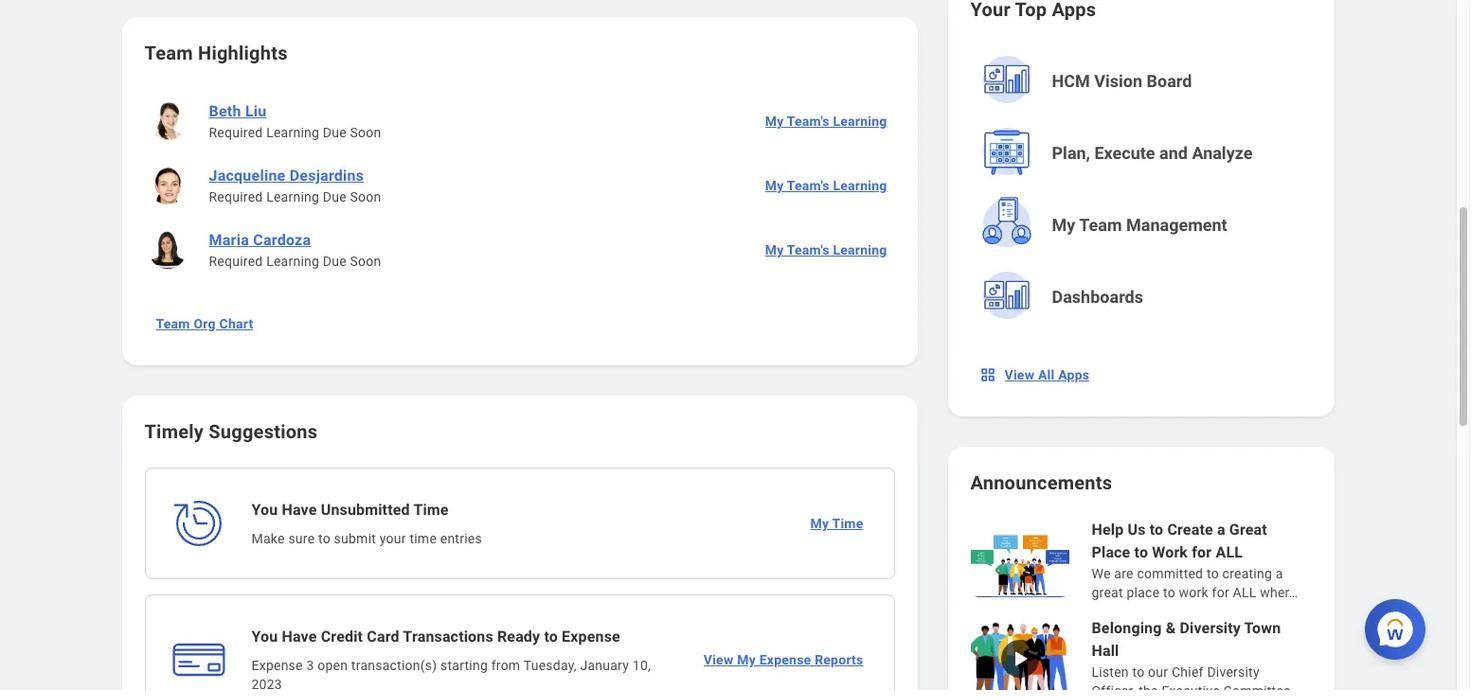 Task type: locate. For each thing, give the bounding box(es) containing it.
learning inside beth liu required learning due soon
[[266, 125, 319, 140]]

due inside beth liu required learning due soon
[[323, 125, 347, 140]]

you left credit
[[252, 628, 278, 646]]

vision
[[1095, 71, 1143, 91]]

committed
[[1138, 567, 1204, 582]]

2 vertical spatial my team's learning
[[765, 243, 887, 258]]

expense up january
[[562, 628, 621, 646]]

sure
[[288, 532, 315, 547]]

plan, execute and analyze button
[[973, 119, 1314, 188]]

3 my team's learning button from the top
[[758, 231, 895, 269]]

1 my team's learning from the top
[[765, 114, 887, 129]]

3 soon from the top
[[350, 254, 381, 269]]

0 vertical spatial view
[[1005, 368, 1035, 383]]

0 vertical spatial my team's learning button
[[758, 102, 895, 140]]

execute
[[1095, 143, 1156, 163]]

0 vertical spatial have
[[282, 501, 317, 519]]

have up sure
[[282, 501, 317, 519]]

1 vertical spatial team's
[[787, 178, 830, 193]]

hcm vision board button
[[973, 47, 1314, 116]]

org
[[194, 317, 216, 332]]

view for view my expense reports
[[704, 653, 734, 668]]

1 vertical spatial have
[[282, 628, 317, 646]]

soon inside jacqueline desjardins required learning due soon
[[350, 190, 381, 205]]

my team's learning button for desjardins
[[758, 167, 895, 205]]

2 my team's learning from the top
[[765, 178, 887, 193]]

1 my team's learning button from the top
[[758, 102, 895, 140]]

wher
[[1261, 586, 1289, 601]]

time
[[414, 501, 449, 519], [832, 516, 864, 532]]

required down maria
[[209, 254, 263, 269]]

unsubmitted
[[321, 501, 410, 519]]

due inside jacqueline desjardins required learning due soon
[[323, 190, 347, 205]]

for down create
[[1192, 544, 1212, 562]]

expense
[[562, 628, 621, 646], [760, 653, 812, 668], [252, 659, 303, 674]]

diversity inside belonging & diversity town hall
[[1180, 620, 1241, 638]]

2 vertical spatial my team's learning button
[[758, 231, 895, 269]]

place
[[1092, 544, 1131, 562]]

0 vertical spatial for
[[1192, 544, 1212, 562]]

diversity down work
[[1180, 620, 1241, 638]]

team's
[[787, 114, 830, 129], [787, 178, 830, 193], [787, 243, 830, 258]]

team
[[145, 42, 193, 64], [1080, 215, 1123, 235], [156, 317, 190, 332]]

1 vertical spatial soon
[[350, 190, 381, 205]]

due down jacqueline desjardins required learning due soon
[[323, 254, 347, 269]]

all down creating
[[1233, 586, 1257, 601]]

soon for liu
[[350, 125, 381, 140]]

timely
[[145, 421, 204, 443]]

0 horizontal spatial a
[[1218, 521, 1226, 539]]

my team's learning button
[[758, 102, 895, 140], [758, 167, 895, 205], [758, 231, 895, 269]]

0 vertical spatial diversity
[[1180, 620, 1241, 638]]

to up tuesday,
[[544, 628, 558, 646]]

a up wher
[[1276, 567, 1284, 582]]

required inside beth liu required learning due soon
[[209, 125, 263, 140]]

help us to create a great place to work for all we are committed to creating a great place to work for all wher …
[[1092, 521, 1299, 601]]

1 team's from the top
[[787, 114, 830, 129]]

view right 10,
[[704, 653, 734, 668]]

have up 3
[[282, 628, 317, 646]]

required down beth liu button
[[209, 125, 263, 140]]

2 my team's learning button from the top
[[758, 167, 895, 205]]

view all apps button
[[971, 356, 1101, 394]]

due
[[323, 125, 347, 140], [323, 190, 347, 205], [323, 254, 347, 269]]

1 vertical spatial a
[[1276, 567, 1284, 582]]

beth liu button
[[201, 100, 274, 123]]

soon inside beth liu required learning due soon
[[350, 125, 381, 140]]

you for you have unsubmitted time
[[252, 501, 278, 519]]

for
[[1192, 544, 1212, 562], [1213, 586, 1230, 601]]

2 soon from the top
[[350, 190, 381, 205]]

my team's learning for desjardins
[[765, 178, 887, 193]]

time
[[410, 532, 437, 547]]

credit
[[321, 628, 363, 646]]

help
[[1092, 521, 1124, 539]]

required down jacqueline at the top of the page
[[209, 190, 263, 205]]

learning
[[833, 114, 887, 129], [266, 125, 319, 140], [833, 178, 887, 193], [266, 190, 319, 205], [833, 243, 887, 258], [266, 254, 319, 269]]

1 vertical spatial my team's learning
[[765, 178, 887, 193]]

2 vertical spatial soon
[[350, 254, 381, 269]]

expense inside button
[[760, 653, 812, 668]]

soon for cardoza
[[350, 254, 381, 269]]

2 vertical spatial team's
[[787, 243, 830, 258]]

team up dashboards in the right top of the page
[[1080, 215, 1123, 235]]

1 soon from the top
[[350, 125, 381, 140]]

0 vertical spatial team's
[[787, 114, 830, 129]]

2 you from the top
[[252, 628, 278, 646]]

chart
[[219, 317, 253, 332]]

2 team's from the top
[[787, 178, 830, 193]]

2 required from the top
[[209, 190, 263, 205]]

apps
[[1059, 368, 1090, 383]]

team's for desjardins
[[787, 178, 830, 193]]

1 vertical spatial view
[[704, 653, 734, 668]]

3 team's from the top
[[787, 243, 830, 258]]

due for beth liu
[[323, 125, 347, 140]]

you
[[252, 501, 278, 519], [252, 628, 278, 646]]

1 horizontal spatial a
[[1276, 567, 1284, 582]]

1 vertical spatial due
[[323, 190, 347, 205]]

3 due from the top
[[323, 254, 347, 269]]

1 you from the top
[[252, 501, 278, 519]]

expense left reports
[[760, 653, 812, 668]]

my time
[[811, 516, 864, 532]]

hcm vision board
[[1052, 71, 1193, 91]]

for right work
[[1213, 586, 1230, 601]]

0 vertical spatial team
[[145, 42, 193, 64]]

soon inside maria cardoza required learning due soon
[[350, 254, 381, 269]]

0 horizontal spatial time
[[414, 501, 449, 519]]

…
[[1289, 586, 1299, 601]]

you for you have credit card transactions ready to expense
[[252, 628, 278, 646]]

&
[[1166, 620, 1176, 638]]

my team's learning for cardoza
[[765, 243, 887, 258]]

diversity right chief
[[1208, 665, 1260, 680]]

due inside maria cardoza required learning due soon
[[323, 254, 347, 269]]

1 vertical spatial my team's learning button
[[758, 167, 895, 205]]

view all apps
[[1005, 368, 1090, 383]]

required inside maria cardoza required learning due soon
[[209, 254, 263, 269]]

you up "make"
[[252, 501, 278, 519]]

1 required from the top
[[209, 125, 263, 140]]

hall
[[1092, 642, 1120, 661]]

1 vertical spatial required
[[209, 190, 263, 205]]

soon
[[350, 125, 381, 140], [350, 190, 381, 205], [350, 254, 381, 269]]

to right sure
[[318, 532, 331, 547]]

1 horizontal spatial view
[[1005, 368, 1035, 383]]

belonging & diversity town hall
[[1092, 620, 1281, 661]]

1 vertical spatial team
[[1080, 215, 1123, 235]]

have
[[282, 501, 317, 519], [282, 628, 317, 646]]

reports
[[815, 653, 864, 668]]

3 my team's learning from the top
[[765, 243, 887, 258]]

1 vertical spatial you
[[252, 628, 278, 646]]

my time button
[[803, 505, 871, 543]]

listen
[[1092, 665, 1129, 680]]

due for jacqueline desjardins
[[323, 190, 347, 205]]

team left 'org'
[[156, 317, 190, 332]]

2 have from the top
[[282, 628, 317, 646]]

team's for cardoza
[[787, 243, 830, 258]]

view
[[1005, 368, 1035, 383], [704, 653, 734, 668]]

all up creating
[[1216, 544, 1243, 562]]

team org chart
[[156, 317, 253, 332]]

1 vertical spatial for
[[1213, 586, 1230, 601]]

have for credit
[[282, 628, 317, 646]]

0 vertical spatial my team's learning
[[765, 114, 887, 129]]

my team's learning
[[765, 114, 887, 129], [765, 178, 887, 193], [765, 243, 887, 258]]

0 vertical spatial required
[[209, 125, 263, 140]]

view my expense reports
[[704, 653, 864, 668]]

you have credit card transactions ready to expense
[[252, 628, 621, 646]]

0 vertical spatial you
[[252, 501, 278, 519]]

2 vertical spatial required
[[209, 254, 263, 269]]

your
[[380, 532, 406, 547]]

3 required from the top
[[209, 254, 263, 269]]

view left all
[[1005, 368, 1035, 383]]

due up desjardins
[[323, 125, 347, 140]]

team left highlights
[[145, 42, 193, 64]]

due for maria cardoza
[[323, 254, 347, 269]]

diversity
[[1180, 620, 1241, 638], [1208, 665, 1260, 680]]

my
[[765, 114, 784, 129], [765, 178, 784, 193], [1052, 215, 1076, 235], [765, 243, 784, 258], [811, 516, 829, 532], [737, 653, 756, 668]]

1 have from the top
[[282, 501, 317, 519]]

0 vertical spatial soon
[[350, 125, 381, 140]]

2 due from the top
[[323, 190, 347, 205]]

2 vertical spatial due
[[323, 254, 347, 269]]

required inside jacqueline desjardins required learning due soon
[[209, 190, 263, 205]]

expense left 3
[[252, 659, 303, 674]]

plan, execute and analyze
[[1052, 143, 1253, 163]]

1 due from the top
[[323, 125, 347, 140]]

maria
[[209, 231, 249, 249]]

team for team org chart
[[156, 317, 190, 332]]

work
[[1179, 586, 1209, 601]]

us
[[1128, 521, 1146, 539]]

1 horizontal spatial time
[[832, 516, 864, 532]]

2 horizontal spatial expense
[[760, 653, 812, 668]]

team for team highlights
[[145, 42, 193, 64]]

due down desjardins
[[323, 190, 347, 205]]

0 horizontal spatial view
[[704, 653, 734, 668]]

0 vertical spatial due
[[323, 125, 347, 140]]

view for view all apps
[[1005, 368, 1035, 383]]

2 vertical spatial team
[[156, 317, 190, 332]]

beth
[[209, 102, 241, 120]]

desjardins
[[290, 167, 364, 185]]

to
[[1150, 521, 1164, 539], [318, 532, 331, 547], [1135, 544, 1149, 562], [1207, 567, 1219, 582], [1164, 586, 1176, 601], [544, 628, 558, 646], [1133, 665, 1145, 680]]

a left great
[[1218, 521, 1226, 539]]

team highlights
[[145, 42, 288, 64]]



Task type: vqa. For each thing, say whether or not it's contained in the screenshot.
"EXPLORE"
no



Task type: describe. For each thing, give the bounding box(es) containing it.
jacqueline desjardins button
[[201, 165, 372, 188]]

and
[[1160, 143, 1188, 163]]

maria cardoza button
[[201, 229, 319, 252]]

management
[[1127, 215, 1228, 235]]

hcm
[[1052, 71, 1091, 91]]

maria cardoza required learning due soon
[[209, 231, 381, 269]]

from
[[492, 659, 521, 674]]

timely suggestions
[[145, 421, 318, 443]]

1 vertical spatial diversity
[[1208, 665, 1260, 680]]

team org chart button
[[148, 305, 261, 343]]

view my expense reports button
[[696, 642, 871, 679]]

create
[[1168, 521, 1214, 539]]

announcements
[[971, 472, 1113, 495]]

liu
[[245, 102, 267, 120]]

make sure to submit your time entries
[[252, 532, 482, 547]]

required for beth
[[209, 125, 263, 140]]

make
[[252, 532, 285, 547]]

submit
[[334, 532, 376, 547]]

cardoza
[[253, 231, 311, 249]]

our
[[1149, 665, 1169, 680]]

to right "us"
[[1150, 521, 1164, 539]]

place
[[1127, 586, 1160, 601]]

learning inside maria cardoza required learning due soon
[[266, 254, 319, 269]]

to left our
[[1133, 665, 1145, 680]]

have for unsubmitted
[[282, 501, 317, 519]]

announcements element
[[971, 519, 1312, 691]]

analyze
[[1193, 143, 1253, 163]]

we
[[1092, 567, 1111, 582]]

soon for desjardins
[[350, 190, 381, 205]]

beth liu required learning due soon
[[209, 102, 381, 140]]

card
[[367, 628, 400, 646]]

belonging
[[1092, 620, 1162, 638]]

my team's learning button for cardoza
[[758, 231, 895, 269]]

entries
[[440, 532, 482, 547]]

listen to our chief diversity
[[1092, 665, 1260, 680]]

my team's learning button for liu
[[758, 102, 895, 140]]

ready
[[497, 628, 540, 646]]

you have unsubmitted time
[[252, 501, 449, 519]]

1 horizontal spatial expense
[[562, 628, 621, 646]]

chief
[[1172, 665, 1204, 680]]

work
[[1153, 544, 1188, 562]]

highlights
[[198, 42, 288, 64]]

team highlights list
[[145, 89, 895, 282]]

team's for liu
[[787, 114, 830, 129]]

creating
[[1223, 567, 1273, 582]]

0 vertical spatial all
[[1216, 544, 1243, 562]]

required for maria
[[209, 254, 263, 269]]

plan,
[[1052, 143, 1091, 163]]

10,
[[633, 659, 651, 674]]

transactions
[[403, 628, 494, 646]]

my team management
[[1052, 215, 1228, 235]]

to up work
[[1207, 567, 1219, 582]]

transaction(s)
[[351, 659, 437, 674]]

nbox image
[[978, 366, 997, 385]]

1 vertical spatial all
[[1233, 586, 1257, 601]]

my team's learning for liu
[[765, 114, 887, 129]]

dashboards
[[1052, 287, 1144, 307]]

jacqueline
[[209, 167, 286, 185]]

january
[[580, 659, 629, 674]]

jacqueline desjardins required learning due soon
[[209, 167, 381, 205]]

are
[[1115, 567, 1134, 582]]

all
[[1039, 368, 1055, 383]]

great
[[1230, 521, 1268, 539]]

to down "us"
[[1135, 544, 1149, 562]]

required for jacqueline
[[209, 190, 263, 205]]

suggestions
[[209, 421, 318, 443]]

time inside button
[[832, 516, 864, 532]]

expense 3 open transaction(s) starting from tuesday, january 10,
[[252, 659, 651, 674]]

board
[[1147, 71, 1193, 91]]

0 horizontal spatial expense
[[252, 659, 303, 674]]

my team management button
[[973, 191, 1314, 260]]

3
[[306, 659, 314, 674]]

town
[[1245, 620, 1281, 638]]

great
[[1092, 586, 1124, 601]]

starting
[[441, 659, 488, 674]]

dashboards button
[[973, 263, 1314, 332]]

open
[[318, 659, 348, 674]]

to down committed
[[1164, 586, 1176, 601]]

learning inside jacqueline desjardins required learning due soon
[[266, 190, 319, 205]]

media play image
[[1009, 648, 1031, 671]]

0 vertical spatial a
[[1218, 521, 1226, 539]]

tuesday,
[[524, 659, 577, 674]]



